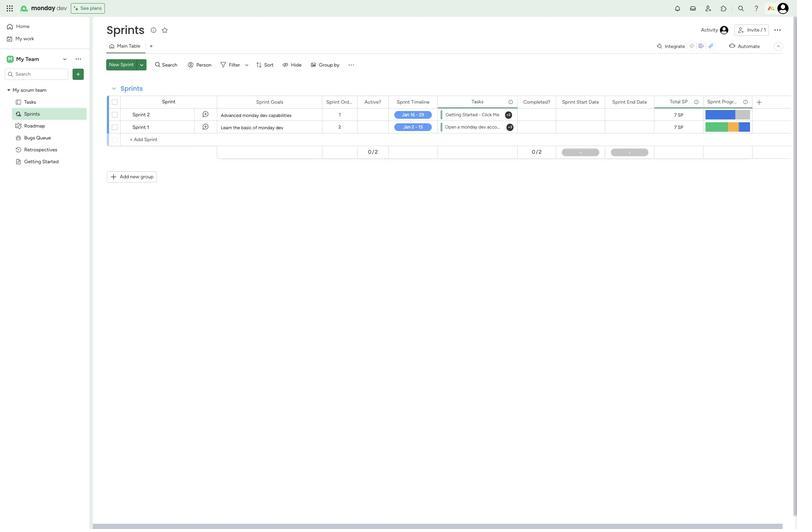 Task type: describe. For each thing, give the bounding box(es) containing it.
sp inside field
[[683, 99, 688, 105]]

goals
[[271, 99, 284, 105]]

my for my team
[[16, 56, 24, 62]]

2 0 / 2 from the left
[[533, 149, 542, 156]]

tasks inside list box
[[24, 99, 36, 105]]

select product image
[[6, 5, 13, 12]]

Total SP field
[[669, 98, 690, 106]]

Sprint Start Date field
[[561, 98, 602, 106]]

2 0 from the left
[[533, 149, 536, 156]]

dev down -
[[479, 125, 487, 130]]

add
[[120, 174, 129, 180]]

sprints inside list box
[[24, 111, 40, 117]]

group by button
[[308, 59, 344, 71]]

sprint for sprint progress
[[708, 99, 721, 105]]

collapse board header image
[[777, 44, 782, 49]]

main table
[[117, 43, 141, 49]]

see plans
[[81, 5, 102, 11]]

invite / 1 button
[[735, 25, 770, 36]]

dev down sprint goals field
[[260, 113, 268, 118]]

open
[[446, 125, 457, 130]]

group by
[[319, 62, 340, 68]]

my for my scrum team
[[13, 87, 19, 93]]

1 7 sp from the top
[[675, 113, 684, 118]]

new sprint button
[[106, 59, 137, 71]]

getting for getting started
[[24, 159, 41, 165]]

team
[[35, 87, 47, 93]]

Active? field
[[363, 98, 383, 106]]

sprint for sprint timeline
[[397, 99, 410, 105]]

learn the basic of monday dev
[[221, 125, 284, 131]]

dapulse integrations image
[[658, 44, 663, 49]]

Sprint Order field
[[325, 98, 355, 106]]

sort
[[264, 62, 274, 68]]

date for sprint end date
[[637, 99, 648, 105]]

my team
[[16, 56, 39, 62]]

new
[[130, 174, 139, 180]]

2 vertical spatial 1
[[147, 125, 149, 131]]

dev down "capabilities"
[[276, 125, 284, 131]]

2 7 from the top
[[675, 125, 677, 130]]

see plans button
[[71, 3, 105, 14]]

Sprint Goals field
[[255, 98, 285, 106]]

monday up the "home" button
[[31, 4, 55, 12]]

arrow down image
[[243, 61, 251, 69]]

sprint for sprint start date
[[563, 99, 576, 105]]

basic
[[241, 125, 252, 131]]

end
[[628, 99, 636, 105]]

queue
[[36, 135, 51, 141]]

my work
[[15, 36, 34, 42]]

invite / 1
[[748, 27, 767, 33]]

invite members image
[[706, 5, 713, 12]]

sprint timeline
[[397, 99, 430, 105]]

progress
[[723, 99, 742, 105]]

invite
[[748, 27, 760, 33]]

sprints for bottommost sprints field
[[121, 84, 143, 93]]

timeline
[[412, 99, 430, 105]]

sprint for sprint
[[162, 99, 176, 105]]

sprint 2
[[133, 112, 150, 118]]

column information image for progress
[[744, 99, 749, 105]]

+ Add Sprint text field
[[124, 136, 214, 144]]

/ inside button
[[762, 27, 763, 33]]

integrate
[[666, 43, 686, 49]]

1 7 from the top
[[675, 113, 677, 118]]

filter
[[229, 62, 240, 68]]

dev left see at the left top of the page
[[57, 4, 67, 12]]

2 vertical spatial sp
[[679, 125, 684, 130]]

learn
[[221, 125, 232, 131]]

caret down image
[[7, 88, 10, 93]]

Sprint Progress field
[[706, 98, 742, 106]]

sprint inside new sprint button
[[121, 62, 134, 68]]

total sp
[[671, 99, 688, 105]]

show board description image
[[149, 27, 158, 34]]

Sprint Timeline field
[[395, 98, 432, 106]]

plans
[[90, 5, 102, 11]]

getting for getting started - click me
[[446, 112, 462, 118]]

my scrum team
[[13, 87, 47, 93]]

new sprint
[[109, 62, 134, 68]]

monday right a
[[461, 125, 478, 130]]

add to favorites image
[[161, 26, 168, 34]]

automate
[[739, 43, 761, 49]]

getting started - click me
[[446, 112, 500, 118]]

new
[[109, 62, 119, 68]]

sprint 1
[[133, 125, 149, 131]]

monday up learn the basic of monday dev
[[243, 113, 259, 118]]

column information image
[[508, 99, 514, 105]]

add view image
[[150, 44, 153, 49]]

advanced
[[221, 113, 242, 118]]

completed?
[[524, 99, 551, 105]]

Sprint End Date field
[[611, 98, 649, 106]]

sprint end date
[[613, 99, 648, 105]]

1 vertical spatial sp
[[679, 113, 684, 118]]

advanced monday dev capabilities
[[221, 113, 292, 118]]

sprint for sprint goals
[[257, 99, 270, 105]]

person
[[197, 62, 212, 68]]

hide button
[[280, 59, 306, 71]]

bugs queue
[[24, 135, 51, 141]]

1 inside button
[[765, 27, 767, 33]]

a
[[458, 125, 460, 130]]

my for my work
[[15, 36, 22, 42]]

0 vertical spatial options image
[[774, 26, 782, 34]]

0 horizontal spatial /
[[373, 149, 375, 156]]

angle down image
[[140, 62, 144, 68]]

filter button
[[218, 59, 251, 71]]

activity button
[[699, 25, 732, 36]]



Task type: vqa. For each thing, say whether or not it's contained in the screenshot.
New
yes



Task type: locate. For each thing, give the bounding box(es) containing it.
home button
[[4, 21, 75, 32]]

1 horizontal spatial getting
[[446, 112, 462, 118]]

0 horizontal spatial 1
[[147, 125, 149, 131]]

2 date from the left
[[637, 99, 648, 105]]

sprint inside the sprint timeline field
[[397, 99, 410, 105]]

options image down workspace options icon
[[75, 71, 82, 78]]

1 right invite
[[765, 27, 767, 33]]

1 down sprint 2
[[147, 125, 149, 131]]

my right workspace icon
[[16, 56, 24, 62]]

sprint for sprint end date
[[613, 99, 626, 105]]

option
[[0, 84, 89, 85]]

getting started
[[24, 159, 59, 165]]

0 horizontal spatial 0
[[368, 149, 372, 156]]

main
[[117, 43, 128, 49]]

sprints inside field
[[121, 84, 143, 93]]

options image
[[774, 26, 782, 34], [75, 71, 82, 78]]

column information image
[[694, 99, 700, 105], [744, 99, 749, 105]]

start
[[577, 99, 588, 105]]

1 vertical spatial 1
[[339, 112, 341, 118]]

2 7 sp from the top
[[675, 125, 684, 130]]

getting right public board image
[[24, 159, 41, 165]]

0 vertical spatial sprints
[[107, 22, 145, 38]]

dev
[[57, 4, 67, 12], [260, 113, 268, 118], [479, 125, 487, 130], [276, 125, 284, 131]]

home
[[16, 24, 30, 29]]

Sprints field
[[105, 22, 146, 38], [119, 84, 145, 93]]

workspace options image
[[75, 56, 82, 63]]

open a monday dev account
[[446, 125, 504, 130]]

started left -
[[463, 112, 478, 118]]

1 vertical spatial sprints field
[[119, 84, 145, 93]]

account
[[488, 125, 504, 130]]

sp
[[683, 99, 688, 105], [679, 113, 684, 118], [679, 125, 684, 130]]

see
[[81, 5, 89, 11]]

hide
[[291, 62, 302, 68]]

2 column information image from the left
[[744, 99, 749, 105]]

sprints up the main table button
[[107, 22, 145, 38]]

retrospectives
[[24, 147, 57, 153]]

help image
[[754, 5, 761, 12]]

0 horizontal spatial options image
[[75, 71, 82, 78]]

1 vertical spatial 7 sp
[[675, 125, 684, 130]]

group
[[319, 62, 333, 68]]

getting
[[446, 112, 462, 118], [24, 159, 41, 165]]

/
[[762, 27, 763, 33], [373, 149, 375, 156], [537, 149, 539, 156]]

person button
[[185, 59, 216, 71]]

column information image for sp
[[694, 99, 700, 105]]

sprints field up the main table button
[[105, 22, 146, 38]]

1 vertical spatial sprints
[[121, 84, 143, 93]]

of
[[253, 125, 257, 131]]

options image up "collapse board header" icon on the top right of the page
[[774, 26, 782, 34]]

0 vertical spatial sprints field
[[105, 22, 146, 38]]

sprint inside sprint order field
[[327, 99, 340, 105]]

0 horizontal spatial tasks
[[24, 99, 36, 105]]

started
[[463, 112, 478, 118], [42, 159, 59, 165]]

public board image
[[15, 99, 22, 105]]

sort button
[[253, 59, 278, 71]]

activity
[[702, 27, 719, 33]]

7
[[675, 113, 677, 118], [675, 125, 677, 130]]

m
[[8, 56, 12, 62]]

my inside "button"
[[15, 36, 22, 42]]

inbox image
[[690, 5, 697, 12]]

sprints
[[107, 22, 145, 38], [121, 84, 143, 93], [24, 111, 40, 117]]

started for getting started - click me
[[463, 112, 478, 118]]

0
[[368, 149, 372, 156], [533, 149, 536, 156]]

started for getting started
[[42, 159, 59, 165]]

0 vertical spatial 1
[[765, 27, 767, 33]]

0 vertical spatial sp
[[683, 99, 688, 105]]

0 vertical spatial getting
[[446, 112, 462, 118]]

workspace image
[[7, 55, 14, 63]]

my inside workspace selection element
[[16, 56, 24, 62]]

monday dev
[[31, 4, 67, 12]]

0 vertical spatial started
[[463, 112, 478, 118]]

my work button
[[4, 33, 75, 44]]

0 horizontal spatial column information image
[[694, 99, 700, 105]]

0 vertical spatial 7 sp
[[675, 113, 684, 118]]

date for sprint start date
[[589, 99, 600, 105]]

1 horizontal spatial 0 / 2
[[533, 149, 542, 156]]

column information image right 'progress'
[[744, 99, 749, 105]]

1 vertical spatial options image
[[75, 71, 82, 78]]

search everything image
[[738, 5, 745, 12]]

roadmap
[[24, 123, 45, 129]]

by
[[334, 62, 340, 68]]

sprint for sprint 2
[[133, 112, 146, 118]]

sprint inside sprint goals field
[[257, 99, 270, 105]]

list box
[[0, 83, 89, 262]]

menu image
[[348, 61, 355, 68]]

tasks
[[472, 99, 484, 105], [24, 99, 36, 105]]

notifications image
[[675, 5, 682, 12]]

capabilities
[[269, 113, 292, 118]]

1 horizontal spatial 1
[[339, 112, 341, 118]]

total
[[671, 99, 681, 105]]

monday
[[31, 4, 55, 12], [243, 113, 259, 118], [461, 125, 478, 130], [259, 125, 275, 131]]

sprints field down angle down icon
[[119, 84, 145, 93]]

workspace selection element
[[7, 55, 40, 63]]

1 vertical spatial 7
[[675, 125, 677, 130]]

1 horizontal spatial options image
[[774, 26, 782, 34]]

main table button
[[106, 41, 146, 52]]

1 column information image from the left
[[694, 99, 700, 105]]

0 / 2
[[368, 149, 378, 156], [533, 149, 542, 156]]

0 vertical spatial 7
[[675, 113, 677, 118]]

1 down sprint order field
[[339, 112, 341, 118]]

1 horizontal spatial 0
[[533, 149, 536, 156]]

my left 'work'
[[15, 36, 22, 42]]

add new group button
[[107, 172, 157, 183]]

1 horizontal spatial tasks
[[472, 99, 484, 105]]

2 vertical spatial sprints
[[24, 111, 40, 117]]

sprint for sprint order
[[327, 99, 340, 105]]

sprint for sprint 1
[[133, 125, 146, 131]]

-
[[479, 112, 481, 118]]

work
[[23, 36, 34, 42]]

monday right of
[[259, 125, 275, 131]]

1
[[765, 27, 767, 33], [339, 112, 341, 118], [147, 125, 149, 131]]

apps image
[[721, 5, 728, 12]]

tasks right public board icon
[[24, 99, 36, 105]]

Search in workspace field
[[15, 70, 59, 78]]

1 date from the left
[[589, 99, 600, 105]]

1 horizontal spatial column information image
[[744, 99, 749, 105]]

date
[[589, 99, 600, 105], [637, 99, 648, 105]]

2 vertical spatial my
[[13, 87, 19, 93]]

1 vertical spatial my
[[16, 56, 24, 62]]

0 vertical spatial my
[[15, 36, 22, 42]]

table
[[129, 43, 141, 49]]

Tasks field
[[470, 98, 486, 106]]

public board image
[[15, 158, 22, 165]]

my right 'caret down' icon
[[13, 87, 19, 93]]

sprints for the top sprints field
[[107, 22, 145, 38]]

sprint inside sprint start date field
[[563, 99, 576, 105]]

Completed? field
[[522, 98, 553, 106]]

tasks inside field
[[472, 99, 484, 105]]

sprint order
[[327, 99, 354, 105]]

date right start
[[589, 99, 600, 105]]

7 sp
[[675, 113, 684, 118], [675, 125, 684, 130]]

team
[[25, 56, 39, 62]]

2 horizontal spatial /
[[762, 27, 763, 33]]

v2 search image
[[155, 61, 160, 69]]

sprint inside sprint progress field
[[708, 99, 721, 105]]

sprint inside the sprint end date field
[[613, 99, 626, 105]]

autopilot image
[[730, 41, 736, 50]]

scrum
[[21, 87, 34, 93]]

1 0 / 2 from the left
[[368, 149, 378, 156]]

order
[[341, 99, 354, 105]]

me
[[493, 112, 500, 118]]

1 vertical spatial getting
[[24, 159, 41, 165]]

active?
[[365, 99, 382, 105]]

0 horizontal spatial getting
[[24, 159, 41, 165]]

add new group
[[120, 174, 154, 180]]

sprint
[[121, 62, 134, 68], [708, 99, 721, 105], [162, 99, 176, 105], [257, 99, 270, 105], [327, 99, 340, 105], [397, 99, 410, 105], [563, 99, 576, 105], [613, 99, 626, 105], [133, 112, 146, 118], [133, 125, 146, 131]]

1 horizontal spatial started
[[463, 112, 478, 118]]

1 horizontal spatial /
[[537, 149, 539, 156]]

started down the "retrospectives"
[[42, 159, 59, 165]]

getting up open
[[446, 112, 462, 118]]

click
[[482, 112, 492, 118]]

sprint progress
[[708, 99, 742, 105]]

bugs
[[24, 135, 35, 141]]

2 horizontal spatial 1
[[765, 27, 767, 33]]

tasks up -
[[472, 99, 484, 105]]

sprint start date
[[563, 99, 600, 105]]

my
[[15, 36, 22, 42], [16, 56, 24, 62], [13, 87, 19, 93]]

maria williams image
[[778, 3, 790, 14]]

list box containing my scrum team
[[0, 83, 89, 262]]

0 horizontal spatial started
[[42, 159, 59, 165]]

sprints down angle down icon
[[121, 84, 143, 93]]

date right end
[[637, 99, 648, 105]]

sprints up roadmap
[[24, 111, 40, 117]]

column information image right 'total sp' field
[[694, 99, 700, 105]]

1 0 from the left
[[368, 149, 372, 156]]

2
[[147, 112, 150, 118], [339, 125, 341, 130], [375, 149, 378, 156], [539, 149, 542, 156]]

0 horizontal spatial date
[[589, 99, 600, 105]]

group
[[141, 174, 154, 180]]

sprint goals
[[257, 99, 284, 105]]

1 vertical spatial started
[[42, 159, 59, 165]]

1 horizontal spatial date
[[637, 99, 648, 105]]

Search field
[[160, 60, 182, 70]]

the
[[233, 125, 240, 131]]

0 horizontal spatial 0 / 2
[[368, 149, 378, 156]]



